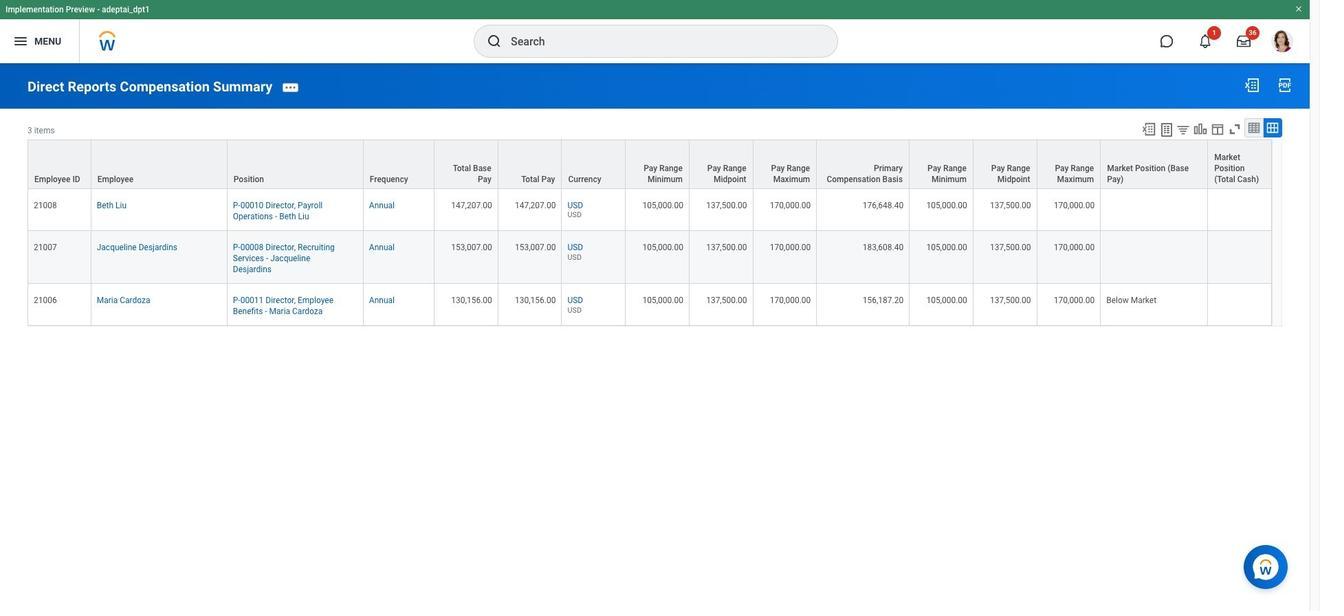 Task type: describe. For each thing, give the bounding box(es) containing it.
select to filter grid data image
[[1176, 122, 1191, 137]]

4 row from the top
[[28, 284, 1272, 326]]

expand table image
[[1266, 121, 1280, 135]]

notifications large image
[[1199, 34, 1212, 48]]

export to worksheets image
[[1159, 122, 1175, 138]]

fullscreen image
[[1228, 122, 1243, 137]]

search image
[[486, 33, 503, 50]]

2 row from the top
[[28, 189, 1272, 231]]

below market element
[[1107, 293, 1157, 305]]

close environment banner image
[[1295, 5, 1303, 13]]

justify image
[[12, 33, 29, 50]]

Search Workday  search field
[[511, 26, 809, 56]]

1 row from the top
[[28, 139, 1272, 189]]

table image
[[1248, 121, 1261, 135]]



Task type: locate. For each thing, give the bounding box(es) containing it.
cell for 3rd row from the bottom
[[1208, 189, 1272, 231]]

view printable version (pdf) image
[[1277, 77, 1294, 94]]

1 vertical spatial export to excel image
[[1142, 122, 1157, 137]]

cell for fourth row from the top
[[1208, 284, 1272, 326]]

1 horizontal spatial export to excel image
[[1244, 77, 1261, 94]]

0 horizontal spatial export to excel image
[[1142, 122, 1157, 137]]

profile logan mcneil image
[[1272, 30, 1294, 55]]

export to excel image
[[1244, 77, 1261, 94], [1142, 122, 1157, 137]]

banner
[[0, 0, 1310, 63]]

export to excel image for export to worksheets icon
[[1142, 122, 1157, 137]]

3 row from the top
[[28, 231, 1272, 284]]

cell
[[1101, 189, 1208, 231], [1208, 189, 1272, 231], [1101, 231, 1208, 284], [1208, 231, 1272, 284], [1208, 284, 1272, 326]]

export to excel image left export to worksheets icon
[[1142, 122, 1157, 137]]

row
[[28, 139, 1272, 189], [28, 189, 1272, 231], [28, 231, 1272, 284], [28, 284, 1272, 326]]

inbox large image
[[1237, 34, 1251, 48]]

click to view/edit grid preferences image
[[1210, 122, 1226, 137]]

0 vertical spatial export to excel image
[[1244, 77, 1261, 94]]

main content
[[0, 63, 1310, 339]]

toolbar
[[1135, 118, 1283, 139]]

export to excel image left "view printable version (pdf)" image at the right top
[[1244, 77, 1261, 94]]

direct reports compensation summary element
[[28, 78, 273, 95]]

direct reports compensation summary - expand/collapse chart image
[[1193, 122, 1208, 137]]

export to excel image for "view printable version (pdf)" image at the right top
[[1244, 77, 1261, 94]]

cell for second row from the bottom
[[1208, 231, 1272, 284]]



Task type: vqa. For each thing, say whether or not it's contained in the screenshot.
Occurences's Last
no



